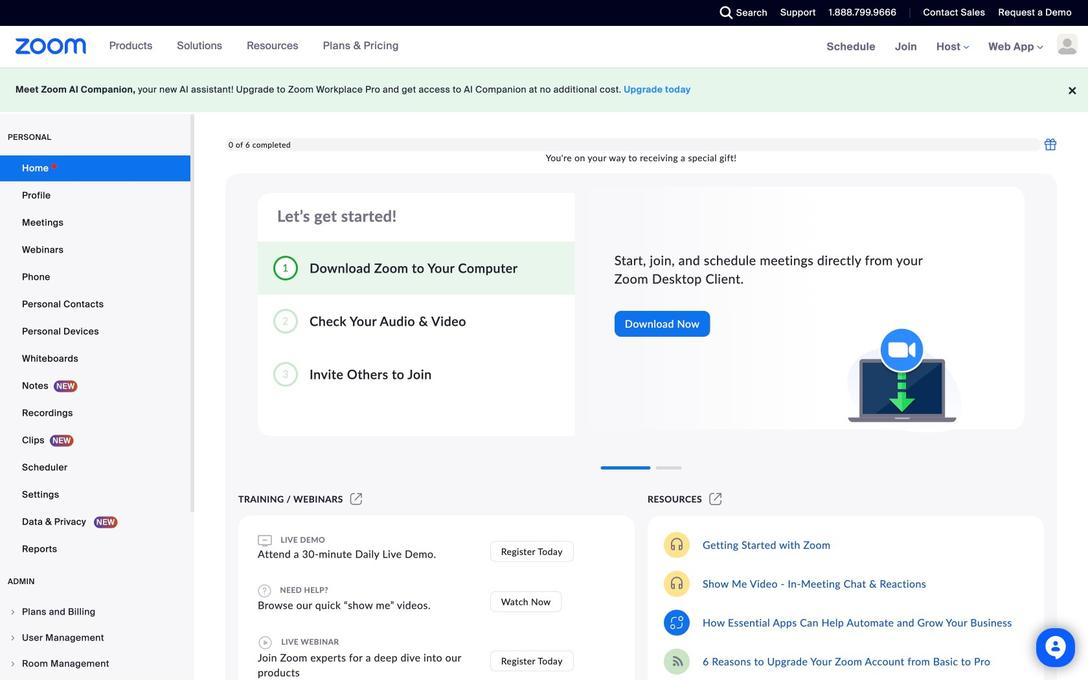 Task type: locate. For each thing, give the bounding box(es) containing it.
1 vertical spatial menu item
[[0, 626, 190, 650]]

product information navigation
[[99, 26, 409, 67]]

menu item
[[0, 600, 190, 624], [0, 626, 190, 650], [0, 652, 190, 676]]

0 vertical spatial menu item
[[0, 600, 190, 624]]

footer
[[0, 67, 1088, 112]]

meetings navigation
[[817, 26, 1088, 68]]

profile picture image
[[1057, 34, 1078, 54]]

right image for third "menu item" from the bottom
[[9, 608, 17, 616]]

3 menu item from the top
[[0, 652, 190, 676]]

personal menu menu
[[0, 155, 190, 563]]

window new image
[[348, 494, 364, 505]]

1 vertical spatial right image
[[9, 634, 17, 642]]

zoom logo image
[[16, 38, 87, 54]]

window new image
[[707, 494, 724, 505]]

0 vertical spatial right image
[[9, 608, 17, 616]]

2 right image from the top
[[9, 634, 17, 642]]

banner
[[0, 26, 1088, 68]]

3 right image from the top
[[9, 660, 17, 668]]

2 vertical spatial right image
[[9, 660, 17, 668]]

2 vertical spatial menu item
[[0, 652, 190, 676]]

1 right image from the top
[[9, 608, 17, 616]]

right image
[[9, 608, 17, 616], [9, 634, 17, 642], [9, 660, 17, 668]]



Task type: describe. For each thing, give the bounding box(es) containing it.
right image for second "menu item"
[[9, 634, 17, 642]]

admin menu menu
[[0, 600, 190, 680]]

1 menu item from the top
[[0, 600, 190, 624]]

2 menu item from the top
[[0, 626, 190, 650]]

right image for first "menu item" from the bottom
[[9, 660, 17, 668]]



Task type: vqa. For each thing, say whether or not it's contained in the screenshot.
Personal Contacts
no



